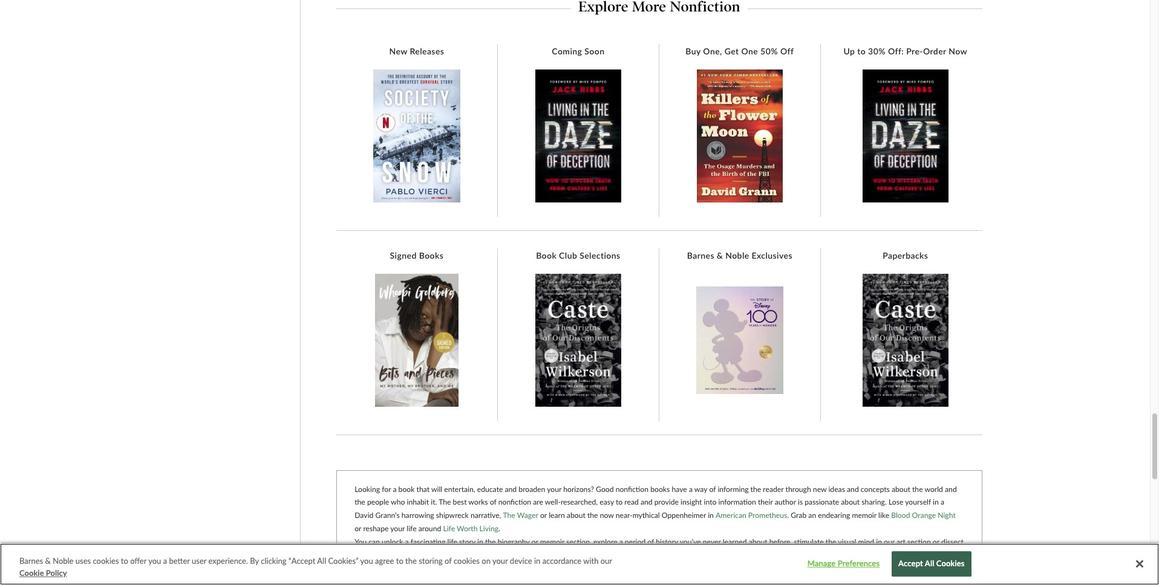 Task type: describe. For each thing, give the bounding box(es) containing it.
0 horizontal spatial .
[[499, 525, 500, 534]]

buy one, get one 50% off link
[[680, 46, 800, 57]]

releases
[[410, 46, 444, 57]]

all inside barnes & noble uses cookies to offer you a better user experience. by clicking "accept all cookies" you agree to the storing of cookies on your device in accordance with our cookie policy
[[317, 557, 326, 566]]

of up great at the bottom right
[[698, 551, 705, 560]]

to left be at the bottom of the page
[[598, 565, 605, 574]]

of up growing
[[648, 538, 654, 547]]

reader
[[763, 485, 784, 494]]

ever-
[[620, 551, 637, 560]]

& for exclusives
[[717, 251, 723, 261]]

easy
[[600, 498, 614, 507]]

affairs
[[515, 551, 535, 560]]

your inside barnes & noble uses cookies to offer you a better user experience. by clicking "accept all cookies" you agree to the storing of cookies on your device in accordance with our cookie policy
[[493, 557, 508, 566]]

noble for uses
[[53, 557, 74, 566]]

barnes & noble exclusives
[[687, 251, 793, 261]]

david
[[355, 512, 374, 521]]

books
[[419, 251, 444, 261]]

about down ideas
[[841, 498, 860, 507]]

to inside looking for a book that will entertain, educate and broaden your horizons? good nonfiction books have a way of informing the reader through new ideas and concepts about the world and the people who inhabit it. the best works of nonfiction are well-researched, easy to read and provide insight into information their author is passionate about sharing. lose yourself in a david grann's harrowing shipwreck narrative,
[[616, 498, 623, 507]]

life worth living link
[[443, 525, 499, 534]]

sharing.
[[862, 498, 887, 507]]

order
[[923, 46, 947, 57]]

prince
[[930, 551, 950, 560]]

barnes & noble exclusives image
[[696, 287, 784, 394]]

i
[[546, 565, 548, 574]]

device
[[510, 557, 532, 566]]

yourself
[[905, 498, 931, 507]]

night
[[938, 512, 956, 521]]

provide
[[655, 498, 679, 507]]

or up 'affairs'
[[532, 538, 538, 547]]

buy one, get one 50% off image
[[697, 70, 783, 203]]

and right educate
[[505, 485, 517, 494]]

your inside the wager or learn about the now near-mythical oppenheimer in american prometheus . grab an endearing memoir like blood orange night or reshape your life around life worth living .
[[390, 525, 405, 534]]

about up 'lose'
[[892, 485, 911, 494]]

can
[[369, 538, 380, 547]]

prometheus
[[748, 512, 787, 521]]

about inside you can unlock a fascinating life story in the biography or memoir section, explore a period of history you've never learned about before, stimulate the visual mind in our art section or dissect the political landscape of the world in our current affairs and politics. discover our ever-growing collection of signed editions by noteworthy nonfiction authors. from memoirs like prince harry's
[[749, 538, 768, 547]]

life
[[443, 525, 455, 534]]

or up prince
[[933, 538, 940, 547]]

looking
[[355, 485, 380, 494]]

with
[[583, 557, 599, 566]]

that
[[417, 485, 430, 494]]

landscape
[[394, 551, 426, 560]]

to left offer
[[121, 557, 128, 566]]

the inside looking for a book that will entertain, educate and broaden your horizons? good nonfiction books have a way of informing the reader through new ideas and concepts about the world and the people who inhabit it. the best works of nonfiction are well-researched, easy to read and provide insight into information their author is passionate about sharing. lose yourself in a david grann's harrowing shipwreck narrative,
[[439, 498, 451, 507]]

our inside barnes & noble uses cookies to offer you a better user experience. by clicking "accept all cookies" you agree to the storing of cookies on your device in accordance with our cookie policy
[[601, 557, 612, 566]]

information
[[719, 498, 756, 507]]

you've
[[680, 538, 701, 547]]

book club selections
[[536, 251, 621, 261]]

up to 30% off: pre-order now image
[[863, 70, 949, 203]]

1 vertical spatial you
[[584, 565, 596, 574]]

cookies
[[937, 560, 965, 569]]

looking for a book that will entertain, educate and broaden your horizons? good nonfiction books have a way of informing the reader through new ideas and concepts about the world and the people who inhabit it. the best works of nonfiction are well-researched, easy to read and provide insight into information their author is passionate about sharing. lose yourself in a david grann's harrowing shipwreck narrative,
[[355, 485, 957, 521]]

memoir inside you can unlock a fascinating life story in the biography or memoir section, explore a period of history you've never learned about before, stimulate the visual mind in our art section or dissect the political landscape of the world in our current affairs and politics. discover our ever-growing collection of signed editions by noteworthy nonfiction authors. from memoirs like prince harry's
[[540, 538, 565, 547]]

new
[[813, 485, 827, 494]]

of right way
[[710, 485, 716, 494]]

barnes for barnes & noble uses cookies to offer you a better user experience. by clicking "accept all cookies" you agree to the storing of cookies on your device in accordance with our cookie policy
[[19, 557, 43, 566]]

self-
[[438, 565, 452, 574]]

sethi's
[[523, 565, 544, 574]]

like inside you can unlock a fascinating life story in the biography or memoir section, explore a period of history you've never learned about before, stimulate the visual mind in our art section or dissect the political landscape of the world in our current affairs and politics. discover our ever-growing collection of signed editions by noteworthy nonfiction authors. from memoirs like prince harry's
[[917, 551, 928, 560]]

coming soon link
[[546, 46, 611, 57]]

to right agree
[[396, 557, 404, 566]]

manage preferences button
[[806, 553, 882, 577]]

learn
[[549, 512, 565, 521]]

discover
[[578, 551, 606, 560]]

by
[[250, 557, 259, 566]]

the up their
[[751, 485, 761, 494]]

better
[[169, 557, 190, 566]]

signed books image
[[375, 274, 458, 407]]

the up yourself
[[913, 485, 923, 494]]

of down "fascinating" at the left bottom of the page
[[428, 551, 435, 560]]

learned
[[723, 538, 747, 547]]

or left learn
[[540, 512, 547, 521]]

this
[[795, 565, 807, 574]]

book
[[536, 251, 557, 261]]

reshape
[[363, 525, 389, 534]]

nonfiction right good
[[616, 485, 649, 494]]

about inside the wager or learn about the now near-mythical oppenheimer in american prometheus . grab an endearing memoir like blood orange night or reshape your life around life worth living .
[[567, 512, 586, 521]]

in inside the wager or learn about the now near-mythical oppenheimer in american prometheus . grab an endearing memoir like blood orange night or reshape your life around life worth living .
[[708, 512, 714, 521]]

living
[[480, 525, 499, 534]]

paperbacks link
[[877, 251, 935, 261]]

noteworthy
[[767, 551, 804, 560]]

the up harry's
[[355, 551, 365, 560]]

a left period
[[619, 538, 623, 547]]

wager
[[517, 512, 538, 521]]

now
[[949, 46, 968, 57]]

new releases
[[389, 46, 444, 57]]

ramit
[[502, 565, 521, 574]]

grann's
[[375, 512, 400, 521]]

2 cookies from the left
[[454, 557, 480, 566]]

signed books link
[[384, 251, 450, 261]]

experience.
[[209, 557, 248, 566]]

and right ideas
[[847, 485, 859, 494]]

blood orange night link
[[892, 512, 956, 521]]

off
[[781, 46, 794, 57]]

to right up
[[858, 46, 866, 57]]

user
[[192, 557, 207, 566]]

ideas
[[829, 485, 845, 494]]

author
[[775, 498, 796, 507]]

are
[[533, 498, 543, 507]]

0 horizontal spatial like
[[489, 565, 500, 574]]

who
[[391, 498, 405, 507]]

soon
[[585, 46, 605, 57]]

the up david
[[355, 498, 365, 507]]

get
[[725, 46, 739, 57]]

the down living
[[485, 538, 496, 547]]

buy one, get one 50% off
[[686, 46, 794, 57]]

nonfiction down editions
[[714, 565, 747, 574]]

american prometheus link
[[716, 512, 787, 521]]

paperbacks
[[883, 251, 929, 261]]

year!
[[809, 565, 825, 574]]

paperbacks image
[[863, 274, 949, 407]]

help
[[452, 565, 466, 574]]

the up self-
[[437, 551, 447, 560]]

2 you from the left
[[360, 557, 373, 566]]

never
[[703, 538, 721, 547]]

in right mind
[[876, 538, 882, 547]]

of left great at the bottom right
[[688, 565, 694, 574]]

accept all cookies
[[899, 560, 965, 569]]

world inside you can unlock a fascinating life story in the biography or memoir section, explore a period of history you've never learned about before, stimulate the visual mind in our art section or dissect the political landscape of the world in our current affairs and politics. discover our ever-growing collection of signed editions by noteworthy nonfiction authors. from memoirs like prince harry's
[[449, 551, 468, 560]]

shipwreck
[[436, 512, 469, 521]]

one
[[742, 46, 758, 57]]

a up night
[[941, 498, 945, 507]]



Task type: vqa. For each thing, say whether or not it's contained in the screenshot.
Pigeon Books eGift Card by Barnes & Noble the Barnes & Noble "link"
no



Task type: locate. For each thing, give the bounding box(es) containing it.
1 horizontal spatial &
[[717, 251, 723, 261]]

1 vertical spatial like
[[917, 551, 928, 560]]

like down section
[[917, 551, 928, 560]]

2 , from the left
[[631, 565, 633, 574]]

in left i
[[534, 557, 541, 566]]

in inside looking for a book that will entertain, educate and broaden your horizons? good nonfiction books have a way of informing the reader through new ideas and concepts about the world and the people who inhabit it. the best works of nonfiction are well-researched, easy to read and provide insight into information their author is passionate about sharing. lose yourself in a david grann's harrowing shipwreck narrative,
[[933, 498, 939, 507]]

you down discover
[[584, 565, 596, 574]]

in right story
[[478, 538, 483, 547]]

0 vertical spatial like
[[879, 512, 890, 521]]

0 horizontal spatial you
[[355, 538, 367, 547]]

& left exclusives
[[717, 251, 723, 261]]

world up yourself
[[925, 485, 943, 494]]

authors.
[[841, 551, 867, 560]]

world up help
[[449, 551, 468, 560]]

in down the into
[[708, 512, 714, 521]]

1 horizontal spatial barnes
[[687, 251, 715, 261]]

1 horizontal spatial world
[[925, 485, 943, 494]]

0 horizontal spatial your
[[390, 525, 405, 534]]

the wager link
[[503, 512, 538, 521]]

2 horizontal spatial like
[[917, 551, 928, 560]]

0 horizontal spatial ,
[[398, 565, 399, 574]]

mythical
[[633, 512, 660, 521]]

1 horizontal spatial all
[[925, 560, 935, 569]]

2 horizontal spatial books
[[749, 565, 769, 574]]

biography
[[498, 538, 530, 547]]

well-
[[545, 498, 561, 507]]

you left agree
[[360, 557, 373, 566]]

period
[[625, 538, 646, 547]]

all
[[317, 557, 326, 566], [925, 560, 935, 569]]

our right with on the right bottom of the page
[[601, 557, 612, 566]]

books
[[651, 485, 670, 494], [468, 565, 487, 574], [749, 565, 769, 574]]

buy
[[686, 46, 701, 57]]

0 horizontal spatial read
[[625, 498, 639, 507]]

the inside the wager or learn about the now near-mythical oppenheimer in american prometheus . grab an endearing memoir like blood orange night or reshape your life around life worth living .
[[588, 512, 598, 521]]

book
[[399, 485, 415, 494]]

the left wager
[[503, 512, 515, 521]]

the left visual
[[826, 538, 837, 547]]

the down landscape
[[410, 565, 421, 574]]

cookie
[[19, 569, 44, 578]]

our left the 'current'
[[477, 551, 488, 560]]

0 horizontal spatial barnes
[[19, 557, 43, 566]]

memoir up politics.
[[540, 538, 565, 547]]

entertain,
[[444, 485, 475, 494]]

horizons?
[[564, 485, 594, 494]]

of down educate
[[490, 498, 497, 507]]

all right accept
[[925, 560, 935, 569]]

uses
[[76, 557, 91, 566]]

1 horizontal spatial ,
[[631, 565, 633, 574]]

0 vertical spatial your
[[547, 485, 562, 494]]

new releases link
[[383, 46, 450, 57]]

oppenheimer
[[662, 512, 706, 521]]

story
[[459, 538, 476, 547]]

current
[[490, 551, 513, 560]]

a left better
[[163, 557, 167, 566]]

1 vertical spatial .
[[499, 525, 500, 534]]

cookies right the uses
[[93, 557, 119, 566]]

to down noteworthy
[[771, 565, 777, 574]]

& up cookie policy link
[[45, 557, 51, 566]]

book club selections image
[[535, 274, 622, 407]]

1 vertical spatial read
[[779, 565, 794, 574]]

, right agree
[[398, 565, 399, 574]]

club
[[559, 251, 577, 261]]

spare , to the best self-help books like ramit sethi's i will teach you to be rich , there's a variety of great nonfiction books to read this year!
[[380, 565, 825, 574]]

spare
[[380, 565, 398, 574]]

in up night
[[933, 498, 939, 507]]

your up well-
[[547, 485, 562, 494]]

1 you from the left
[[148, 557, 161, 566]]

concepts
[[861, 485, 890, 494]]

0 vertical spatial memoir
[[852, 512, 877, 521]]

in down story
[[470, 551, 475, 560]]

1 horizontal spatial like
[[879, 512, 890, 521]]

exclusives
[[752, 251, 793, 261]]

0 horizontal spatial life
[[407, 525, 417, 534]]

people
[[367, 498, 389, 507]]

worth
[[457, 525, 478, 534]]

our up be at the bottom of the page
[[608, 551, 618, 560]]

, left there's
[[631, 565, 633, 574]]

0 vertical spatial best
[[453, 498, 467, 507]]

section
[[336, 0, 983, 9]]

of left help
[[445, 557, 452, 566]]

off:
[[888, 46, 904, 57]]

a inside barnes & noble uses cookies to offer you a better user experience. by clicking "accept all cookies" you agree to the storing of cookies on your device in accordance with our cookie policy
[[163, 557, 167, 566]]

one,
[[703, 46, 722, 57]]

0 vertical spatial noble
[[726, 251, 750, 261]]

noble inside barnes & noble uses cookies to offer you a better user experience. by clicking "accept all cookies" you agree to the storing of cookies on your device in accordance with our cookie policy
[[53, 557, 74, 566]]

1 horizontal spatial noble
[[726, 251, 750, 261]]

through
[[786, 485, 811, 494]]

world inside looking for a book that will entertain, educate and broaden your horizons? good nonfiction books have a way of informing the reader through new ideas and concepts about the world and the people who inhabit it. the best works of nonfiction are well-researched, easy to read and provide insight into information their author is passionate about sharing. lose yourself in a david grann's harrowing shipwreck narrative,
[[925, 485, 943, 494]]

books right help
[[468, 565, 487, 574]]

inhabit
[[407, 498, 429, 507]]

like down sharing.
[[879, 512, 890, 521]]

teach
[[564, 565, 583, 574]]

art
[[897, 538, 906, 547]]

0 vertical spatial barnes
[[687, 251, 715, 261]]

1 vertical spatial life
[[448, 538, 457, 547]]

a up landscape
[[405, 538, 409, 547]]

will
[[431, 485, 443, 494]]

orange
[[912, 512, 936, 521]]

and up i
[[537, 551, 549, 560]]

best left self-
[[423, 565, 436, 574]]

0 horizontal spatial the
[[439, 498, 451, 507]]

noble
[[726, 251, 750, 261], [53, 557, 74, 566]]

you left can
[[355, 538, 367, 547]]

1 horizontal spatial life
[[448, 538, 457, 547]]

signed books
[[390, 251, 444, 261]]

growing
[[637, 551, 663, 560]]

0 horizontal spatial noble
[[53, 557, 74, 566]]

barnes for barnes & noble exclusives
[[687, 251, 715, 261]]

memoir down sharing.
[[852, 512, 877, 521]]

like down the 'current'
[[489, 565, 500, 574]]

0 vertical spatial .
[[787, 512, 789, 521]]

1 horizontal spatial read
[[779, 565, 794, 574]]

world
[[925, 485, 943, 494], [449, 551, 468, 560]]

in inside barnes & noble uses cookies to offer you a better user experience. by clicking "accept all cookies" you agree to the storing of cookies on your device in accordance with our cookie policy
[[534, 557, 541, 566]]

have
[[672, 485, 687, 494]]

a right there's
[[658, 565, 662, 574]]

passionate
[[805, 498, 839, 507]]

books inside looking for a book that will entertain, educate and broaden your horizons? good nonfiction books have a way of informing the reader through new ideas and concepts about the world and the people who inhabit it. the best works of nonfiction are well-researched, easy to read and provide insight into information their author is passionate about sharing. lose yourself in a david grann's harrowing shipwreck narrative,
[[651, 485, 670, 494]]

0 vertical spatial world
[[925, 485, 943, 494]]

manage
[[808, 560, 836, 569]]

pre-
[[907, 46, 923, 57]]

memoir inside the wager or learn about the now near-mythical oppenheimer in american prometheus . grab an endearing memoir like blood orange night or reshape your life around life worth living .
[[852, 512, 877, 521]]

a left way
[[689, 485, 693, 494]]

0 horizontal spatial cookies
[[93, 557, 119, 566]]

you
[[148, 557, 161, 566], [360, 557, 373, 566]]

1 horizontal spatial the
[[503, 512, 515, 521]]

0 vertical spatial the
[[439, 498, 451, 507]]

life down life
[[448, 538, 457, 547]]

1 horizontal spatial memoir
[[852, 512, 877, 521]]

around
[[419, 525, 441, 534]]

2 vertical spatial your
[[493, 557, 508, 566]]

new releases image
[[373, 70, 460, 203]]

up to 30% off: pre-order now
[[844, 46, 968, 57]]

good
[[596, 485, 614, 494]]

noble up policy
[[53, 557, 74, 566]]

barnes inside barnes & noble uses cookies to offer you a better user experience. by clicking "accept all cookies" you agree to the storing of cookies on your device in accordance with our cookie policy
[[19, 557, 43, 566]]

coming soon
[[552, 46, 605, 57]]

30%
[[868, 46, 886, 57]]

a right for
[[393, 485, 397, 494]]

life down 'harrowing'
[[407, 525, 417, 534]]

a
[[393, 485, 397, 494], [689, 485, 693, 494], [941, 498, 945, 507], [405, 538, 409, 547], [619, 538, 623, 547], [163, 557, 167, 566], [658, 565, 662, 574]]

fascinating
[[411, 538, 446, 547]]

like
[[879, 512, 890, 521], [917, 551, 928, 560], [489, 565, 500, 574]]

the left now
[[588, 512, 598, 521]]

and
[[505, 485, 517, 494], [847, 485, 859, 494], [945, 485, 957, 494], [641, 498, 653, 507], [537, 551, 549, 560]]

. down narrative,
[[499, 525, 500, 534]]

coming soon image
[[536, 70, 621, 203]]

accept all cookies button
[[892, 552, 972, 578]]

0 horizontal spatial you
[[148, 557, 161, 566]]

"accept
[[289, 557, 316, 566]]

barnes & noble uses cookies to offer you a better user experience. by clicking "accept all cookies" you agree to the storing of cookies on your device in accordance with our cookie policy
[[19, 557, 612, 578]]

to down landscape
[[401, 565, 408, 574]]

nonfiction inside you can unlock a fascinating life story in the biography or memoir section, explore a period of history you've never learned about before, stimulate the visual mind in our art section or dissect the political landscape of the world in our current affairs and politics. discover our ever-growing collection of signed editions by noteworthy nonfiction authors. from memoirs like prince harry's
[[806, 551, 839, 560]]

1 horizontal spatial your
[[493, 557, 508, 566]]

signed
[[390, 251, 417, 261]]

our left art
[[884, 538, 895, 547]]

way
[[695, 485, 708, 494]]

read up near-
[[625, 498, 639, 507]]

0 vertical spatial you
[[355, 538, 367, 547]]

privacy alert dialog
[[0, 544, 1159, 586]]

of
[[710, 485, 716, 494], [490, 498, 497, 507], [648, 538, 654, 547], [428, 551, 435, 560], [698, 551, 705, 560], [445, 557, 452, 566], [688, 565, 694, 574]]

read inside looking for a book that will entertain, educate and broaden your horizons? good nonfiction books have a way of informing the reader through new ideas and concepts about the world and the people who inhabit it. the best works of nonfiction are well-researched, easy to read and provide insight into information their author is passionate about sharing. lose yourself in a david grann's harrowing shipwreck narrative,
[[625, 498, 639, 507]]

up to 30% off: pre-order now link
[[838, 46, 974, 57]]

your up unlock
[[390, 525, 405, 534]]

& inside barnes & noble uses cookies to offer you a better user experience. by clicking "accept all cookies" you agree to the storing of cookies on your device in accordance with our cookie policy
[[45, 557, 51, 566]]

nonfiction up year!
[[806, 551, 839, 560]]

into
[[704, 498, 717, 507]]

books down by at the bottom right
[[749, 565, 769, 574]]

to right easy
[[616, 498, 623, 507]]

1 horizontal spatial you
[[584, 565, 596, 574]]

0 horizontal spatial &
[[45, 557, 51, 566]]

1 vertical spatial &
[[45, 557, 51, 566]]

it.
[[431, 498, 437, 507]]

your inside looking for a book that will entertain, educate and broaden your horizons? good nonfiction books have a way of informing the reader through new ideas and concepts about the world and the people who inhabit it. the best works of nonfiction are well-researched, easy to read and provide insight into information their author is passionate about sharing. lose yourself in a david grann's harrowing shipwreck narrative,
[[547, 485, 562, 494]]

you right offer
[[148, 557, 161, 566]]

the
[[439, 498, 451, 507], [503, 512, 515, 521]]

0 horizontal spatial books
[[468, 565, 487, 574]]

like inside the wager or learn about the now near-mythical oppenheimer in american prometheus . grab an endearing memoir like blood orange night or reshape your life around life worth living .
[[879, 512, 890, 521]]

best inside looking for a book that will entertain, educate and broaden your horizons? good nonfiction books have a way of informing the reader through new ideas and concepts about the world and the people who inhabit it. the best works of nonfiction are well-researched, easy to read and provide insight into information their author is passionate about sharing. lose yourself in a david grann's harrowing shipwreck narrative,
[[453, 498, 467, 507]]

1 horizontal spatial books
[[651, 485, 670, 494]]

manage preferences
[[808, 560, 880, 569]]

0 horizontal spatial memoir
[[540, 538, 565, 547]]

about down researched,
[[567, 512, 586, 521]]

memoirs
[[888, 551, 915, 560]]

1 vertical spatial memoir
[[540, 538, 565, 547]]

1 vertical spatial your
[[390, 525, 405, 534]]

and up mythical
[[641, 498, 653, 507]]

books up the provide
[[651, 485, 670, 494]]

0 horizontal spatial world
[[449, 551, 468, 560]]

storing
[[419, 557, 443, 566]]

1 horizontal spatial best
[[453, 498, 467, 507]]

0 vertical spatial &
[[717, 251, 723, 261]]

1 vertical spatial world
[[449, 551, 468, 560]]

your right on
[[493, 557, 508, 566]]

or down david
[[355, 525, 361, 534]]

1 vertical spatial noble
[[53, 557, 74, 566]]

all inside button
[[925, 560, 935, 569]]

1 vertical spatial best
[[423, 565, 436, 574]]

narrative,
[[471, 512, 501, 521]]

life inside the wager or learn about the now near-mythical oppenheimer in american prometheus . grab an endearing memoir like blood orange night or reshape your life around life worth living .
[[407, 525, 417, 534]]

noble for exclusives
[[726, 251, 750, 261]]

0 vertical spatial life
[[407, 525, 417, 534]]

1 horizontal spatial you
[[360, 557, 373, 566]]

blood
[[892, 512, 910, 521]]

nonfiction up the wager link
[[498, 498, 531, 507]]

the left storing
[[406, 557, 417, 566]]

of inside barnes & noble uses cookies to offer you a better user experience. by clicking "accept all cookies" you agree to the storing of cookies on your device in accordance with our cookie policy
[[445, 557, 452, 566]]

and up night
[[945, 485, 957, 494]]

grab
[[791, 512, 807, 521]]

selections
[[580, 251, 621, 261]]

you inside you can unlock a fascinating life story in the biography or memoir section, explore a period of history you've never learned about before, stimulate the visual mind in our art section or dissect the political landscape of the world in our current affairs and politics. discover our ever-growing collection of signed editions by noteworthy nonfiction authors. from memoirs like prince harry's
[[355, 538, 367, 547]]

1 horizontal spatial .
[[787, 512, 789, 521]]

the
[[751, 485, 761, 494], [913, 485, 923, 494], [355, 498, 365, 507], [588, 512, 598, 521], [485, 538, 496, 547], [826, 538, 837, 547], [355, 551, 365, 560], [437, 551, 447, 560], [406, 557, 417, 566], [410, 565, 421, 574]]

coming
[[552, 46, 582, 57]]

best down entertain,
[[453, 498, 467, 507]]

& for uses
[[45, 557, 51, 566]]

and inside you can unlock a fascinating life story in the biography or memoir section, explore a period of history you've never learned about before, stimulate the visual mind in our art section or dissect the political landscape of the world in our current affairs and politics. discover our ever-growing collection of signed editions by noteworthy nonfiction authors. from memoirs like prince harry's
[[537, 551, 549, 560]]

will
[[549, 565, 562, 574]]

noble left exclusives
[[726, 251, 750, 261]]

0 horizontal spatial all
[[317, 557, 326, 566]]

best
[[453, 498, 467, 507], [423, 565, 436, 574]]

editions
[[729, 551, 755, 560]]

1 vertical spatial the
[[503, 512, 515, 521]]

harrowing
[[402, 512, 434, 521]]

to
[[858, 46, 866, 57], [616, 498, 623, 507], [121, 557, 128, 566], [396, 557, 404, 566], [401, 565, 408, 574], [598, 565, 605, 574], [771, 565, 777, 574]]

1 , from the left
[[398, 565, 399, 574]]

0 horizontal spatial best
[[423, 565, 436, 574]]

. left grab
[[787, 512, 789, 521]]

you
[[355, 538, 367, 547], [584, 565, 596, 574]]

barnes
[[687, 251, 715, 261], [19, 557, 43, 566]]

all right "accept
[[317, 557, 326, 566]]

section
[[908, 538, 931, 547]]

2 horizontal spatial your
[[547, 485, 562, 494]]

cookies down story
[[454, 557, 480, 566]]

accept
[[899, 560, 923, 569]]

0 vertical spatial read
[[625, 498, 639, 507]]

the inside barnes & noble uses cookies to offer you a better user experience. by clicking "accept all cookies" you agree to the storing of cookies on your device in accordance with our cookie policy
[[406, 557, 417, 566]]

1 horizontal spatial cookies
[[454, 557, 480, 566]]

1 cookies from the left
[[93, 557, 119, 566]]

read down noteworthy
[[779, 565, 794, 574]]

1 vertical spatial barnes
[[19, 557, 43, 566]]

life inside you can unlock a fascinating life story in the biography or memoir section, explore a period of history you've never learned about before, stimulate the visual mind in our art section or dissect the political landscape of the world in our current affairs and politics. discover our ever-growing collection of signed editions by noteworthy nonfiction authors. from memoirs like prince harry's
[[448, 538, 457, 547]]

the inside the wager or learn about the now near-mythical oppenheimer in american prometheus . grab an endearing memoir like blood orange night or reshape your life around life worth living .
[[503, 512, 515, 521]]

stimulate
[[794, 538, 824, 547]]

about up by at the bottom right
[[749, 538, 768, 547]]

by
[[757, 551, 765, 560]]

the right it.
[[439, 498, 451, 507]]

you can unlock a fascinating life story in the biography or memoir section, explore a period of history you've never learned about before, stimulate the visual mind in our art section or dissect the political landscape of the world in our current affairs and politics. discover our ever-growing collection of signed editions by noteworthy nonfiction authors. from memoirs like prince harry's
[[355, 538, 964, 574]]

2 vertical spatial like
[[489, 565, 500, 574]]



